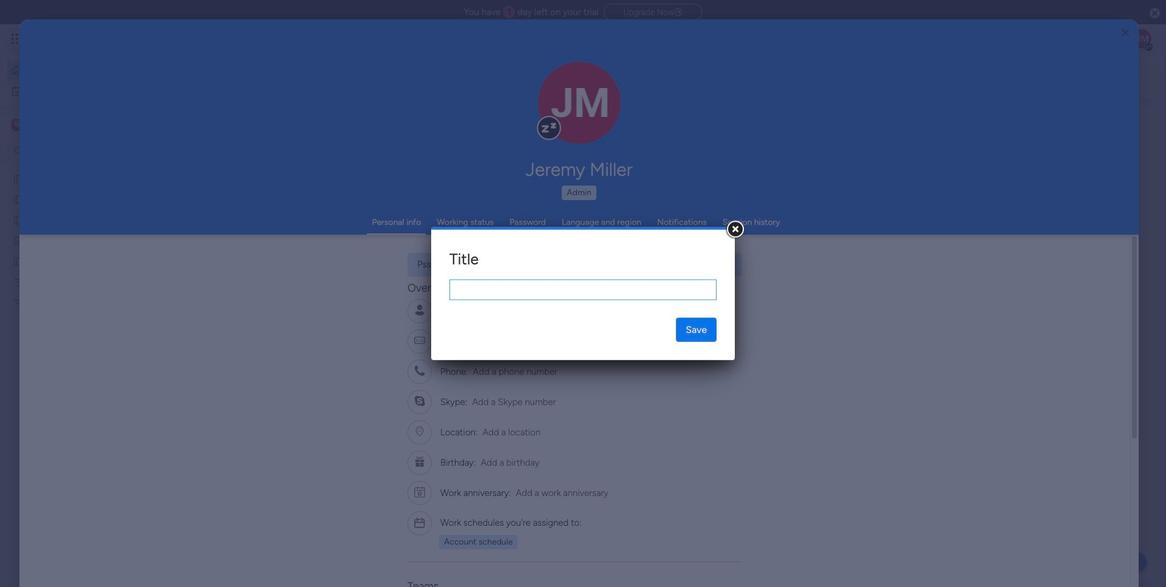 Task type: vqa. For each thing, say whether or not it's contained in the screenshot.
Field
yes



Task type: locate. For each thing, give the bounding box(es) containing it.
shareable board image up component image
[[408, 246, 421, 259]]

1 horizontal spatial shareable board image
[[408, 246, 421, 259]]

None field
[[449, 280, 717, 300]]

public board image
[[13, 214, 24, 226], [745, 246, 759, 259], [13, 256, 24, 267]]

shareable board image up public board icon
[[13, 173, 24, 185]]

0 horizontal spatial component image
[[577, 265, 588, 276]]

shareable board image
[[13, 173, 24, 185], [408, 246, 421, 259]]

public dashboard image
[[13, 235, 24, 247]]

select product image
[[11, 33, 23, 45]]

1 vertical spatial shareable board image
[[408, 246, 421, 259]]

0 vertical spatial shareable board image
[[13, 173, 24, 185]]

1 horizontal spatial component image
[[745, 265, 756, 276]]

list box
[[0, 166, 155, 477]]

quick search results list box
[[224, 138, 906, 299]]

workspace image
[[12, 118, 24, 132], [13, 118, 22, 132], [584, 476, 613, 505]]

shareable board image inside quick search results list box
[[408, 246, 421, 259]]

dapulse close image
[[1150, 7, 1160, 19]]

Search in workspace field
[[26, 144, 101, 158]]

component image
[[577, 265, 588, 276], [745, 265, 756, 276]]

jeremy miller image
[[1132, 29, 1152, 49]]

2 component image from the left
[[745, 265, 756, 276]]

option
[[0, 168, 155, 170]]



Task type: describe. For each thing, give the bounding box(es) containing it.
dapulse rightstroke image
[[674, 8, 682, 17]]

public board image
[[13, 194, 24, 205]]

1 component image from the left
[[577, 265, 588, 276]]

close image
[[1122, 28, 1129, 37]]

dapulse x slim image
[[726, 260, 732, 271]]

component image
[[408, 265, 419, 276]]

0 horizontal spatial shareable board image
[[13, 173, 24, 185]]



